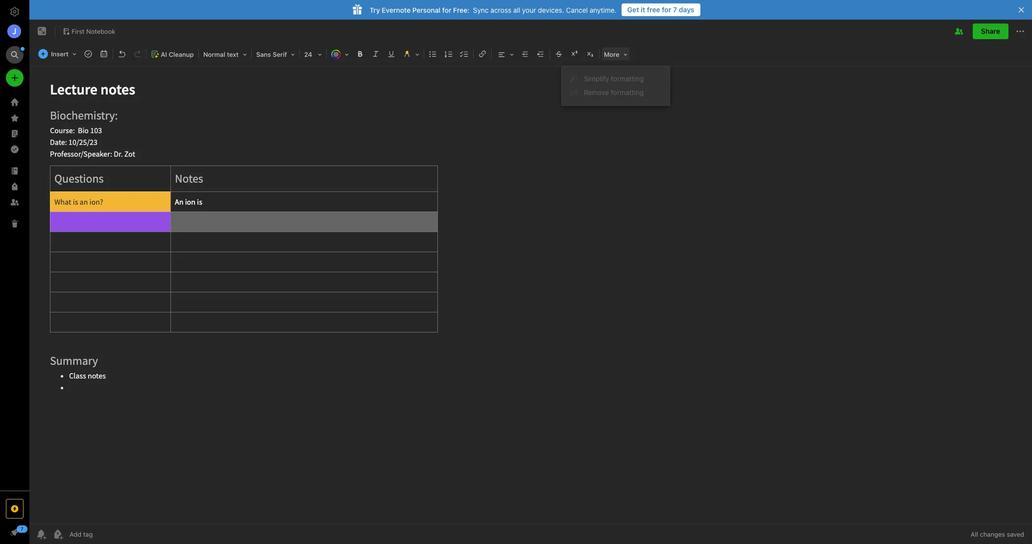 Task type: describe. For each thing, give the bounding box(es) containing it.
Help and Learning task checklist field
[[0, 525, 29, 541]]

text
[[227, 50, 239, 58]]

all
[[514, 6, 521, 14]]

dropdown list menu
[[562, 72, 670, 100]]

normal
[[203, 50, 225, 58]]

sans serif
[[256, 50, 287, 58]]

personal
[[413, 6, 441, 14]]

numbered list image
[[442, 47, 456, 61]]

note window element
[[29, 20, 1033, 545]]

Heading level field
[[200, 47, 250, 61]]

Add tag field
[[69, 530, 142, 539]]

bold image
[[353, 47, 367, 61]]

ai cleanup button
[[148, 47, 198, 61]]

all changes saved
[[972, 531, 1025, 539]]

sync
[[473, 6, 489, 14]]

insert link image
[[476, 47, 490, 61]]

More field
[[601, 47, 631, 61]]

saved
[[1008, 531, 1025, 539]]

Font color field
[[328, 47, 352, 61]]

all
[[972, 531, 979, 539]]

try evernote personal for free: sync across all your devices. cancel anytime.
[[370, 6, 617, 14]]

share button
[[974, 24, 1009, 39]]

Font size field
[[301, 47, 325, 61]]

upgrade image
[[9, 503, 21, 515]]

simplify
[[584, 75, 610, 83]]

for for free:
[[443, 6, 452, 14]]

Account field
[[0, 22, 29, 41]]

first notebook button
[[59, 25, 119, 38]]

Note Editor text field
[[29, 67, 1033, 525]]

sans
[[256, 50, 271, 58]]

it
[[641, 5, 646, 14]]

click to expand image
[[25, 526, 33, 538]]

remove formatting
[[584, 88, 644, 97]]

first
[[72, 27, 85, 35]]

remove formatting link
[[562, 86, 670, 100]]

normal text
[[203, 50, 239, 58]]

notebook
[[86, 27, 115, 35]]

across
[[491, 6, 512, 14]]

Alignment field
[[493, 47, 518, 61]]

for for 7
[[662, 5, 672, 14]]

subscript image
[[584, 47, 598, 61]]

expand note image
[[36, 25, 48, 37]]

cleanup
[[169, 50, 194, 58]]

task image
[[81, 47, 95, 61]]

settings image
[[9, 6, 21, 18]]

your
[[523, 6, 537, 14]]

Font family field
[[253, 47, 299, 61]]

calendar event image
[[97, 47, 111, 61]]

try
[[370, 6, 380, 14]]

remove
[[584, 88, 609, 97]]

free
[[647, 5, 661, 14]]

ai cleanup
[[161, 50, 194, 58]]

checklist image
[[458, 47, 472, 61]]

home image
[[9, 97, 21, 108]]

evernote
[[382, 6, 411, 14]]

devices.
[[538, 6, 565, 14]]

free:
[[454, 6, 470, 14]]



Task type: vqa. For each thing, say whether or not it's contained in the screenshot.
'tree'
yes



Task type: locate. For each thing, give the bounding box(es) containing it.
0 vertical spatial 7
[[674, 5, 678, 14]]

More actions field
[[1015, 24, 1027, 39]]

1 formatting from the top
[[611, 75, 644, 83]]

changes
[[981, 531, 1006, 539]]

Highlight field
[[400, 47, 423, 61]]

superscript image
[[568, 47, 582, 61]]

for left "free:"
[[443, 6, 452, 14]]

get
[[628, 5, 640, 14]]

first notebook
[[72, 27, 115, 35]]

indent image
[[519, 47, 532, 61]]

0 horizontal spatial 7
[[21, 526, 24, 532]]

strikethrough image
[[552, 47, 566, 61]]

insert
[[51, 50, 69, 58]]

add tag image
[[52, 529, 64, 541]]

days
[[679, 5, 695, 14]]

formatting
[[611, 75, 644, 83], [611, 88, 644, 97]]

formatting for remove formatting
[[611, 88, 644, 97]]

ai
[[161, 50, 167, 58]]

simplify formatting
[[584, 75, 644, 83]]

7 left the days
[[674, 5, 678, 14]]

get it free for 7 days button
[[622, 3, 701, 16]]

1 horizontal spatial 7
[[674, 5, 678, 14]]

more actions image
[[1015, 25, 1027, 37]]

7 inside field
[[21, 526, 24, 532]]

share
[[982, 27, 1001, 35]]

cancel
[[566, 6, 588, 14]]

more
[[604, 50, 620, 58]]

account image
[[7, 25, 21, 38]]

get it free for 7 days
[[628, 5, 695, 14]]

tree
[[0, 95, 29, 491]]

simplify formatting link
[[562, 72, 670, 86]]

1 for from the left
[[662, 5, 672, 14]]

bulleted list image
[[426, 47, 440, 61]]

undo image
[[115, 47, 129, 61]]

7 inside button
[[674, 5, 678, 14]]

24
[[304, 50, 312, 58]]

0 vertical spatial formatting
[[611, 75, 644, 83]]

for inside get it free for 7 days button
[[662, 5, 672, 14]]

for right free on the top
[[662, 5, 672, 14]]

add a reminder image
[[35, 529, 47, 541]]

underline image
[[385, 47, 399, 61]]

7 left click to expand icon at the left of page
[[21, 526, 24, 532]]

anytime.
[[590, 6, 617, 14]]

for
[[662, 5, 672, 14], [443, 6, 452, 14]]

outdent image
[[534, 47, 548, 61]]

serif
[[273, 50, 287, 58]]

Insert field
[[36, 47, 80, 61]]

0 horizontal spatial for
[[443, 6, 452, 14]]

italic image
[[369, 47, 383, 61]]

1 vertical spatial formatting
[[611, 88, 644, 97]]

1 vertical spatial 7
[[21, 526, 24, 532]]

2 for from the left
[[443, 6, 452, 14]]

formatting down simplify formatting link
[[611, 88, 644, 97]]

formatting up remove formatting link
[[611, 75, 644, 83]]

1 horizontal spatial for
[[662, 5, 672, 14]]

7
[[674, 5, 678, 14], [21, 526, 24, 532]]

formatting for simplify formatting
[[611, 75, 644, 83]]

2 formatting from the top
[[611, 88, 644, 97]]



